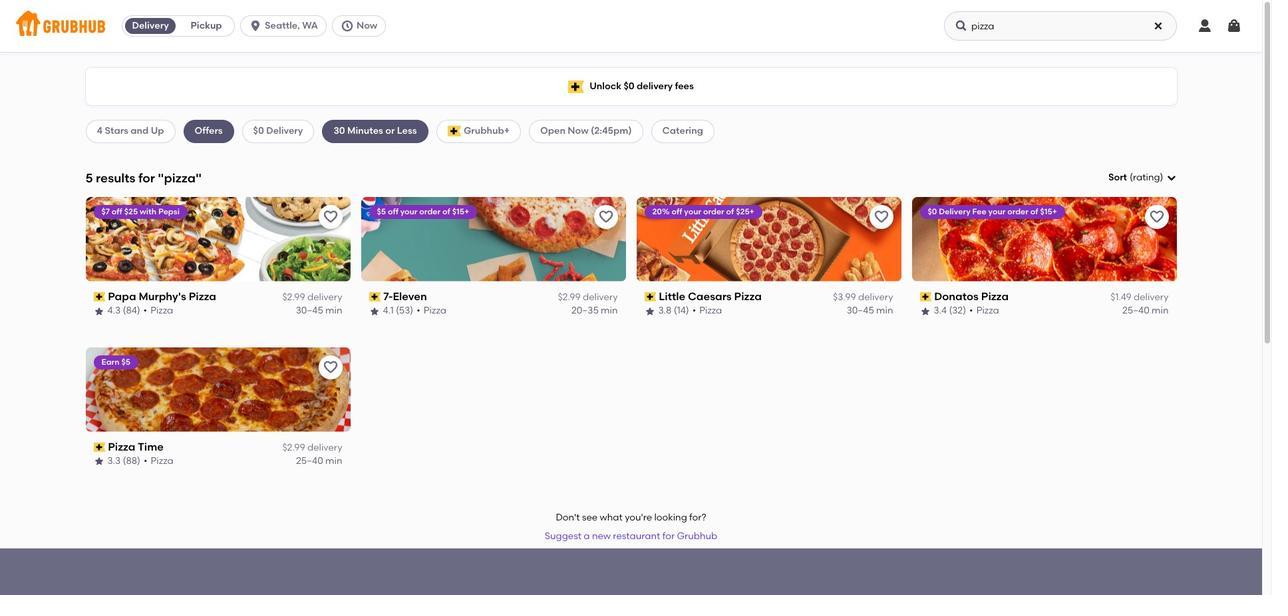 Task type: describe. For each thing, give the bounding box(es) containing it.
and
[[131, 125, 149, 137]]

30–45 min for little caesars pizza
[[847, 305, 894, 316]]

0 horizontal spatial $5
[[121, 357, 130, 367]]

earn $5
[[102, 357, 130, 367]]

svg image inside the now button
[[341, 19, 354, 33]]

up
[[151, 125, 164, 137]]

25–40 min for pizza time
[[296, 455, 342, 467]]

• pizza for murphy's
[[144, 305, 173, 316]]

save this restaurant image for 7-eleven
[[598, 209, 614, 225]]

delivery for little caesars pizza
[[859, 292, 894, 303]]

pizza down the donatos pizza
[[977, 305, 1000, 316]]

delivery for donatos pizza
[[1134, 292, 1169, 303]]

min for 7-eleven
[[601, 305, 618, 316]]

3 order from the left
[[1008, 207, 1029, 216]]

20–35 min
[[572, 305, 618, 316]]

pizza time
[[108, 440, 164, 453]]

20%
[[653, 207, 670, 216]]

$7 off $25 with pepsi
[[102, 207, 180, 216]]

$5 off your order of $15+
[[377, 207, 469, 216]]

Search for food, convenience, alcohol... search field
[[945, 11, 1178, 41]]

• pizza for caesars
[[693, 305, 722, 316]]

3 your from the left
[[989, 207, 1006, 216]]

star icon image for little caesars pizza
[[645, 306, 655, 317]]

30–45 for little caesars pizza
[[847, 305, 875, 316]]

4.3 (84)
[[108, 305, 140, 316]]

suggest a new restaurant for grubhub button
[[539, 525, 724, 549]]

• for caesars
[[693, 305, 696, 316]]

30–45 for papa murphy's pizza
[[296, 305, 323, 316]]

$2.99 for 7-eleven
[[558, 292, 581, 303]]

you're
[[625, 512, 652, 523]]

pickup
[[191, 20, 222, 31]]

seattle, wa
[[265, 20, 318, 31]]

min for donatos pizza
[[1152, 305, 1169, 316]]

don't
[[556, 512, 580, 523]]

0 vertical spatial $0
[[624, 80, 635, 92]]

save this restaurant button for papa murphy's pizza
[[319, 205, 342, 229]]

subscription pass image for papa murphy's pizza
[[94, 292, 105, 302]]

star icon image for donatos pizza
[[920, 306, 931, 317]]

1 $15+ from the left
[[452, 207, 469, 216]]

your for caesars
[[685, 207, 702, 216]]

grubhub
[[677, 531, 718, 542]]

$2.99 for pizza time
[[283, 442, 305, 453]]

now inside 5 results for "pizza" main content
[[568, 125, 589, 137]]

pepsi
[[158, 207, 180, 216]]

• for time
[[144, 455, 147, 467]]

suggest
[[545, 531, 582, 542]]

eleven
[[393, 290, 427, 303]]

your for eleven
[[401, 207, 418, 216]]

earn
[[102, 357, 120, 367]]

$3.99
[[833, 292, 856, 303]]

off for papa
[[112, 207, 122, 216]]

pizza right donatos
[[982, 290, 1009, 303]]

rating
[[1134, 172, 1161, 183]]

30 minutes or less
[[334, 125, 417, 137]]

unlock $0 delivery fees
[[590, 80, 694, 92]]

3.3
[[108, 455, 121, 467]]

4.3
[[108, 305, 121, 316]]

30–45 min for papa murphy's pizza
[[296, 305, 342, 316]]

looking
[[655, 512, 687, 523]]

stars
[[105, 125, 128, 137]]

• pizza for time
[[144, 455, 173, 467]]

7-
[[384, 290, 393, 303]]

3 of from the left
[[1031, 207, 1039, 216]]

7-eleven
[[384, 290, 427, 303]]

$0 for $0 delivery
[[253, 125, 264, 137]]

subscription pass image for 7-eleven
[[369, 292, 381, 302]]

• pizza for eleven
[[417, 305, 447, 316]]

save this restaurant button for little caesars pizza
[[870, 205, 894, 229]]

off for little
[[672, 207, 683, 216]]

subscription pass image for donatos pizza
[[920, 292, 932, 302]]

main navigation navigation
[[0, 0, 1263, 52]]

delivery button
[[123, 15, 178, 37]]

(84)
[[123, 305, 140, 316]]

caesars
[[688, 290, 732, 303]]

star icon image for papa murphy's pizza
[[94, 306, 104, 317]]

none field inside 5 results for "pizza" main content
[[1109, 171, 1177, 185]]

murphy's
[[139, 290, 186, 303]]

(
[[1130, 172, 1134, 183]]

little caesars pizza
[[659, 290, 762, 303]]

$0 delivery
[[253, 125, 303, 137]]

(2:45pm)
[[591, 125, 632, 137]]

don't see what you're looking for?
[[556, 512, 707, 523]]

25–40 for pizza time
[[296, 455, 323, 467]]

delivery for pizza time
[[308, 442, 342, 453]]

suggest a new restaurant for grubhub
[[545, 531, 718, 542]]

off for 7-
[[388, 207, 399, 216]]

little caesars pizza logo image
[[637, 197, 902, 281]]

open
[[541, 125, 566, 137]]

pizza time logo image
[[86, 347, 350, 432]]

subscription pass image for little caesars pizza
[[645, 292, 656, 302]]

papa murphy's pizza
[[108, 290, 216, 303]]

of for caesars
[[727, 207, 734, 216]]

order for caesars
[[704, 207, 725, 216]]

• for eleven
[[417, 305, 421, 316]]

• for murphy's
[[144, 305, 147, 316]]

5
[[86, 170, 93, 185]]

subscription pass image for pizza time
[[94, 443, 105, 452]]

2 $15+ from the left
[[1041, 207, 1058, 216]]

what
[[600, 512, 623, 523]]

of for eleven
[[443, 207, 451, 216]]

or
[[386, 125, 395, 137]]

20–35
[[572, 305, 599, 316]]

grubhub+
[[464, 125, 510, 137]]

$2.99 delivery for pizza time
[[283, 442, 342, 453]]

restaurant
[[613, 531, 661, 542]]

pizza up 3.3 (88)
[[108, 440, 135, 453]]

pizza down eleven
[[424, 305, 447, 316]]

seattle, wa button
[[240, 15, 332, 37]]

papa
[[108, 290, 136, 303]]

$25+
[[736, 207, 755, 216]]

order for eleven
[[420, 207, 441, 216]]



Task type: vqa. For each thing, say whether or not it's contained in the screenshot.
MON–SUN
no



Task type: locate. For each thing, give the bounding box(es) containing it.
• pizza down eleven
[[417, 305, 447, 316]]

1 horizontal spatial order
[[704, 207, 725, 216]]

star icon image for 7-eleven
[[369, 306, 380, 317]]

now right open
[[568, 125, 589, 137]]

$0 left fee
[[928, 207, 938, 216]]

off
[[112, 207, 122, 216], [388, 207, 399, 216], [672, 207, 683, 216]]

1 horizontal spatial $15+
[[1041, 207, 1058, 216]]

grubhub plus flag logo image left unlock
[[569, 80, 585, 93]]

0 horizontal spatial of
[[443, 207, 451, 216]]

0 horizontal spatial $0
[[253, 125, 264, 137]]

now right wa
[[357, 20, 378, 31]]

papa murphy's pizza logo image
[[86, 197, 350, 281]]

with
[[140, 207, 156, 216]]

2 your from the left
[[685, 207, 702, 216]]

$7
[[102, 207, 110, 216]]

1 horizontal spatial grubhub plus flag logo image
[[569, 80, 585, 93]]

1 horizontal spatial svg image
[[955, 19, 969, 33]]

3 off from the left
[[672, 207, 683, 216]]

save this restaurant image
[[598, 209, 614, 225], [1149, 209, 1165, 225]]

star icon image
[[94, 306, 104, 317], [369, 306, 380, 317], [645, 306, 655, 317], [920, 306, 931, 317], [94, 456, 104, 467]]

star icon image left 4.1
[[369, 306, 380, 317]]

pizza down "papa murphy's pizza" in the left of the page
[[151, 305, 173, 316]]

2 horizontal spatial $0
[[928, 207, 938, 216]]

save this restaurant image down )
[[1149, 209, 1165, 225]]

4
[[97, 125, 103, 137]]

save this restaurant button for 7-eleven
[[594, 205, 618, 229]]

delivery inside button
[[132, 20, 169, 31]]

• for pizza
[[970, 305, 974, 316]]

0 vertical spatial subscription pass image
[[369, 292, 381, 302]]

2 subscription pass image from the left
[[645, 292, 656, 302]]

subscription pass image left "pizza time"
[[94, 443, 105, 452]]

1 horizontal spatial off
[[388, 207, 399, 216]]

4 stars and up
[[97, 125, 164, 137]]

subscription pass image left "papa"
[[94, 292, 105, 302]]

1 vertical spatial for
[[663, 531, 675, 542]]

3.8 (14)
[[659, 305, 689, 316]]

3.4
[[934, 305, 947, 316]]

2 horizontal spatial subscription pass image
[[920, 292, 932, 302]]

0 horizontal spatial 30–45
[[296, 305, 323, 316]]

wa
[[302, 20, 318, 31]]

unlock
[[590, 80, 622, 92]]

4.1
[[383, 305, 394, 316]]

25–40
[[1123, 305, 1150, 316], [296, 455, 323, 467]]

20% off your order of $25+
[[653, 207, 755, 216]]

1 vertical spatial grubhub plus flag logo image
[[448, 126, 461, 137]]

for down looking
[[663, 531, 675, 542]]

1 your from the left
[[401, 207, 418, 216]]

delivery for $0 delivery fee your order of $15+
[[939, 207, 971, 216]]

(88)
[[123, 455, 140, 467]]

$1.49
[[1111, 292, 1132, 303]]

1 vertical spatial subscription pass image
[[94, 443, 105, 452]]

5 results for "pizza"
[[86, 170, 202, 185]]

delivery for papa murphy's pizza
[[308, 292, 342, 303]]

0 horizontal spatial svg image
[[341, 19, 354, 33]]

for inside button
[[663, 531, 675, 542]]

2 horizontal spatial your
[[989, 207, 1006, 216]]

3.3 (88)
[[108, 455, 140, 467]]

min
[[326, 305, 342, 316], [601, 305, 618, 316], [877, 305, 894, 316], [1152, 305, 1169, 316], [326, 455, 342, 467]]

grubhub plus flag logo image left grubhub+
[[448, 126, 461, 137]]

none field containing sort
[[1109, 171, 1177, 185]]

3.4 (32)
[[934, 305, 967, 316]]

$0 for $0 delivery fee your order of $15+
[[928, 207, 938, 216]]

0 horizontal spatial your
[[401, 207, 418, 216]]

1 horizontal spatial save this restaurant image
[[1149, 209, 1165, 225]]

(53)
[[396, 305, 414, 316]]

now
[[357, 20, 378, 31], [568, 125, 589, 137]]

offers
[[195, 125, 223, 137]]

4.1 (53)
[[383, 305, 414, 316]]

subscription pass image left little
[[645, 292, 656, 302]]

subscription pass image
[[94, 292, 105, 302], [645, 292, 656, 302], [920, 292, 932, 302]]

0 vertical spatial 25–40
[[1123, 305, 1150, 316]]

svg image
[[1227, 18, 1243, 34], [249, 19, 262, 33], [1154, 21, 1164, 31], [1167, 173, 1177, 183]]

save this restaurant image for papa murphy's pizza
[[323, 209, 338, 225]]

• pizza for pizza
[[970, 305, 1000, 316]]

1 horizontal spatial 25–40 min
[[1123, 305, 1169, 316]]

0 vertical spatial grubhub plus flag logo image
[[569, 80, 585, 93]]

7-eleven logo image
[[361, 197, 626, 281]]

• right (14)
[[693, 305, 696, 316]]

star icon image left 3.8
[[645, 306, 655, 317]]

25–40 min
[[1123, 305, 1169, 316], [296, 455, 342, 467]]

2 save this restaurant image from the left
[[1149, 209, 1165, 225]]

1 horizontal spatial 30–45 min
[[847, 305, 894, 316]]

your
[[401, 207, 418, 216], [685, 207, 702, 216], [989, 207, 1006, 216]]

save this restaurant button for donatos pizza
[[1145, 205, 1169, 229]]

0 horizontal spatial grubhub plus flag logo image
[[448, 126, 461, 137]]

2 vertical spatial delivery
[[939, 207, 971, 216]]

pizza down time
[[151, 455, 173, 467]]

1 off from the left
[[112, 207, 122, 216]]

• pizza
[[144, 305, 173, 316], [417, 305, 447, 316], [693, 305, 722, 316], [970, 305, 1000, 316], [144, 455, 173, 467]]

1 horizontal spatial for
[[663, 531, 675, 542]]

0 vertical spatial 25–40 min
[[1123, 305, 1169, 316]]

open now (2:45pm)
[[541, 125, 632, 137]]

for
[[138, 170, 155, 185], [663, 531, 675, 542]]

2 30–45 from the left
[[847, 305, 875, 316]]

3.8
[[659, 305, 672, 316]]

delivery for 7-eleven
[[583, 292, 618, 303]]

•
[[144, 305, 147, 316], [417, 305, 421, 316], [693, 305, 696, 316], [970, 305, 974, 316], [144, 455, 147, 467]]

1 horizontal spatial subscription pass image
[[645, 292, 656, 302]]

"pizza"
[[158, 170, 202, 185]]

0 vertical spatial for
[[138, 170, 155, 185]]

0 horizontal spatial order
[[420, 207, 441, 216]]

1 vertical spatial now
[[568, 125, 589, 137]]

1 horizontal spatial $5
[[377, 207, 386, 216]]

)
[[1161, 172, 1164, 183]]

new
[[592, 531, 611, 542]]

2 off from the left
[[388, 207, 399, 216]]

0 horizontal spatial save this restaurant image
[[598, 209, 614, 225]]

2 horizontal spatial delivery
[[939, 207, 971, 216]]

time
[[138, 440, 164, 453]]

$0 right offers
[[253, 125, 264, 137]]

0 horizontal spatial subscription pass image
[[94, 292, 105, 302]]

1 subscription pass image from the left
[[94, 292, 105, 302]]

delivery left fee
[[939, 207, 971, 216]]

• right the (84)
[[144, 305, 147, 316]]

grubhub plus flag logo image for unlock $0 delivery fees
[[569, 80, 585, 93]]

min for pizza time
[[326, 455, 342, 467]]

pizza down little caesars pizza
[[700, 305, 722, 316]]

save this restaurant image left '20%'
[[598, 209, 614, 225]]

0 horizontal spatial now
[[357, 20, 378, 31]]

0 horizontal spatial 25–40 min
[[296, 455, 342, 467]]

0 vertical spatial delivery
[[132, 20, 169, 31]]

• pizza down the donatos pizza
[[970, 305, 1000, 316]]

donatos pizza
[[935, 290, 1009, 303]]

save this restaurant image for donatos pizza
[[1149, 209, 1165, 225]]

subscription pass image
[[369, 292, 381, 302], [94, 443, 105, 452]]

star icon image left the 3.3
[[94, 456, 104, 467]]

1 horizontal spatial now
[[568, 125, 589, 137]]

$2.99 delivery for papa murphy's pizza
[[283, 292, 342, 303]]

5 results for "pizza" main content
[[0, 52, 1263, 595]]

pizza
[[189, 290, 216, 303], [735, 290, 762, 303], [982, 290, 1009, 303], [151, 305, 173, 316], [424, 305, 447, 316], [700, 305, 722, 316], [977, 305, 1000, 316], [108, 440, 135, 453], [151, 455, 173, 467]]

0 horizontal spatial 30–45 min
[[296, 305, 342, 316]]

grubhub plus flag logo image for grubhub+
[[448, 126, 461, 137]]

$25
[[124, 207, 138, 216]]

1 vertical spatial $5
[[121, 357, 130, 367]]

for right results
[[138, 170, 155, 185]]

pizza right caesars
[[735, 290, 762, 303]]

pizza right murphy's
[[189, 290, 216, 303]]

0 vertical spatial now
[[357, 20, 378, 31]]

seattle,
[[265, 20, 300, 31]]

• right "(32)"
[[970, 305, 974, 316]]

0 horizontal spatial delivery
[[132, 20, 169, 31]]

now button
[[332, 15, 392, 37]]

1 vertical spatial 25–40 min
[[296, 455, 342, 467]]

1 save this restaurant image from the left
[[598, 209, 614, 225]]

1 horizontal spatial 25–40
[[1123, 305, 1150, 316]]

fees
[[675, 80, 694, 92]]

• pizza down caesars
[[693, 305, 722, 316]]

donatos
[[935, 290, 979, 303]]

• right (53)
[[417, 305, 421, 316]]

$2.99 for papa murphy's pizza
[[283, 292, 305, 303]]

sort
[[1109, 172, 1128, 183]]

save this restaurant image for pizza time
[[323, 359, 338, 375]]

delivery for $0 delivery
[[266, 125, 303, 137]]

sort ( rating )
[[1109, 172, 1164, 183]]

30
[[334, 125, 345, 137]]

1 horizontal spatial of
[[727, 207, 734, 216]]

0 horizontal spatial for
[[138, 170, 155, 185]]

save this restaurant image for little caesars pizza
[[874, 209, 890, 225]]

$1.49 delivery
[[1111, 292, 1169, 303]]

save this restaurant image
[[323, 209, 338, 225], [874, 209, 890, 225], [323, 359, 338, 375]]

minutes
[[348, 125, 383, 137]]

$5
[[377, 207, 386, 216], [121, 357, 130, 367]]

star icon image for pizza time
[[94, 456, 104, 467]]

0 horizontal spatial off
[[112, 207, 122, 216]]

0 vertical spatial $5
[[377, 207, 386, 216]]

• pizza down "papa murphy's pizza" in the left of the page
[[144, 305, 173, 316]]

grubhub plus flag logo image
[[569, 80, 585, 93], [448, 126, 461, 137]]

$15+
[[452, 207, 469, 216], [1041, 207, 1058, 216]]

2 of from the left
[[727, 207, 734, 216]]

2 vertical spatial $0
[[928, 207, 938, 216]]

delivery left pickup
[[132, 20, 169, 31]]

1 horizontal spatial delivery
[[266, 125, 303, 137]]

donatos pizza logo image
[[912, 197, 1177, 281]]

1 horizontal spatial $0
[[624, 80, 635, 92]]

delivery
[[132, 20, 169, 31], [266, 125, 303, 137], [939, 207, 971, 216]]

min for papa murphy's pizza
[[326, 305, 342, 316]]

min for little caesars pizza
[[877, 305, 894, 316]]

save this restaurant button for pizza time
[[319, 355, 342, 379]]

save this restaurant button
[[319, 205, 342, 229], [594, 205, 618, 229], [870, 205, 894, 229], [1145, 205, 1169, 229], [319, 355, 342, 379]]

1 horizontal spatial subscription pass image
[[369, 292, 381, 302]]

results
[[96, 170, 135, 185]]

1 30–45 from the left
[[296, 305, 323, 316]]

$3.99 delivery
[[833, 292, 894, 303]]

1 horizontal spatial 30–45
[[847, 305, 875, 316]]

now inside button
[[357, 20, 378, 31]]

subscription pass image left 7-
[[369, 292, 381, 302]]

a
[[584, 531, 590, 542]]

None field
[[1109, 171, 1177, 185]]

1 horizontal spatial your
[[685, 207, 702, 216]]

$2.99 delivery
[[283, 292, 342, 303], [558, 292, 618, 303], [283, 442, 342, 453]]

1 order from the left
[[420, 207, 441, 216]]

delivery left 30
[[266, 125, 303, 137]]

2 horizontal spatial order
[[1008, 207, 1029, 216]]

1 vertical spatial $0
[[253, 125, 264, 137]]

of
[[443, 207, 451, 216], [727, 207, 734, 216], [1031, 207, 1039, 216]]

0 horizontal spatial subscription pass image
[[94, 443, 105, 452]]

1 vertical spatial 25–40
[[296, 455, 323, 467]]

fee
[[973, 207, 987, 216]]

2 horizontal spatial of
[[1031, 207, 1039, 216]]

2 horizontal spatial off
[[672, 207, 683, 216]]

$0 delivery fee your order of $15+
[[928, 207, 1058, 216]]

little
[[659, 290, 686, 303]]

svg image
[[1198, 18, 1213, 34], [341, 19, 354, 33], [955, 19, 969, 33]]

star icon image left 3.4
[[920, 306, 931, 317]]

less
[[397, 125, 417, 137]]

0 horizontal spatial $15+
[[452, 207, 469, 216]]

$2.99 delivery for 7-eleven
[[558, 292, 618, 303]]

• right (88)
[[144, 455, 147, 467]]

(32)
[[949, 305, 967, 316]]

2 order from the left
[[704, 207, 725, 216]]

0 horizontal spatial 25–40
[[296, 455, 323, 467]]

2 horizontal spatial svg image
[[1198, 18, 1213, 34]]

25–40 for donatos pizza
[[1123, 305, 1150, 316]]

see
[[582, 512, 598, 523]]

$2.99
[[283, 292, 305, 303], [558, 292, 581, 303], [283, 442, 305, 453]]

pickup button
[[178, 15, 234, 37]]

subscription pass image left donatos
[[920, 292, 932, 302]]

$0 right unlock
[[624, 80, 635, 92]]

svg image inside the "seattle, wa" button
[[249, 19, 262, 33]]

for?
[[690, 512, 707, 523]]

star icon image left 4.3
[[94, 306, 104, 317]]

(14)
[[674, 305, 689, 316]]

2 30–45 min from the left
[[847, 305, 894, 316]]

1 vertical spatial delivery
[[266, 125, 303, 137]]

25–40 min for donatos pizza
[[1123, 305, 1169, 316]]

1 of from the left
[[443, 207, 451, 216]]

1 30–45 min from the left
[[296, 305, 342, 316]]

3 subscription pass image from the left
[[920, 292, 932, 302]]

• pizza down time
[[144, 455, 173, 467]]

catering
[[663, 125, 703, 137]]

30–45
[[296, 305, 323, 316], [847, 305, 875, 316]]



